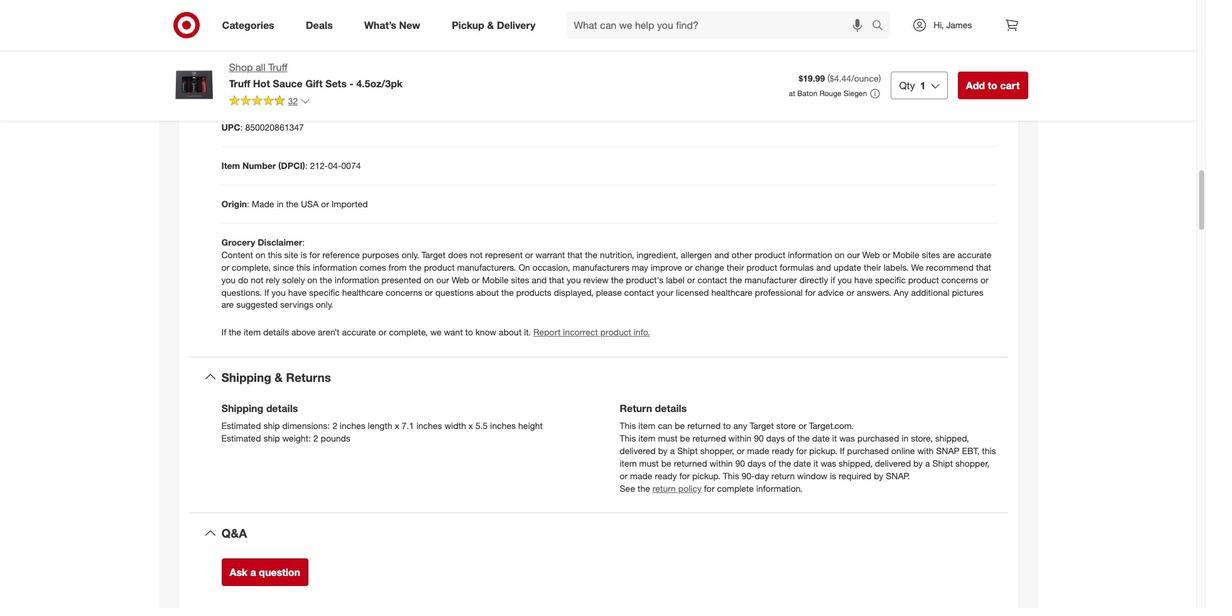 Task type: locate. For each thing, give the bounding box(es) containing it.
at
[[789, 89, 796, 98]]

it up window
[[814, 458, 819, 469]]

shipped, up required
[[839, 458, 873, 469]]

0 horizontal spatial delivered
[[620, 446, 656, 457]]

reference
[[323, 249, 360, 260]]

must up return policy "link"
[[640, 458, 659, 469]]

1 vertical spatial is
[[830, 471, 837, 482]]

0 vertical spatial that
[[568, 249, 583, 260]]

0 vertical spatial is
[[301, 249, 307, 260]]

in
[[277, 198, 284, 209], [902, 433, 909, 444]]

0 vertical spatial sites
[[922, 249, 941, 260]]

information down "comes"
[[335, 274, 379, 285]]

1 vertical spatial 2
[[314, 433, 318, 444]]

What can we help you find? suggestions appear below search field
[[567, 11, 876, 39]]

shipping inside dropdown button
[[222, 370, 271, 384]]

2
[[333, 421, 338, 431], [314, 433, 318, 444]]

2 vertical spatial if
[[840, 446, 845, 457]]

that up pictures
[[977, 262, 992, 273]]

90 up day at the bottom
[[754, 433, 764, 444]]

about left it. on the left of page
[[499, 327, 522, 338]]

if inside 'return details this item can be returned to any target store or target.com. this item must be returned within 90 days of the date it was purchased in store, shipped, delivered by a shipt shopper, or made ready for pickup. if purchased online with snap ebt, this item must be returned within 90 days of the date it was shipped, delivered by a shipt shopper, or made ready for pickup. this 90-day return window is required by snap. see the return policy for complete information.'
[[840, 446, 845, 457]]

if
[[831, 274, 836, 285]]

0 horizontal spatial truff
[[229, 77, 250, 90]]

this
[[268, 249, 282, 260], [297, 262, 311, 273], [983, 446, 997, 457]]

1 estimated from the top
[[222, 421, 261, 431]]

the up manufacturers
[[585, 249, 598, 260]]

0 horizontal spatial sites
[[511, 274, 530, 285]]

2 vertical spatial that
[[549, 274, 565, 285]]

1 horizontal spatial target
[[750, 421, 774, 431]]

3 inches from the left
[[490, 421, 516, 431]]

for
[[310, 249, 320, 260], [806, 287, 816, 298], [797, 446, 807, 457], [680, 471, 690, 482], [705, 484, 715, 494]]

1 horizontal spatial shipped,
[[936, 433, 970, 444]]

be up policy
[[680, 433, 691, 444]]

pickup. up policy
[[693, 471, 721, 482]]

1 vertical spatial estimated
[[222, 433, 261, 444]]

not right do on the top left
[[251, 274, 264, 285]]

this right 'ebt,'
[[983, 446, 997, 457]]

0 horizontal spatial accurate
[[342, 327, 376, 338]]

1 horizontal spatial have
[[855, 274, 873, 285]]

shipping details estimated ship dimensions: 2 inches length x 7.1 inches width x 5.5 inches height estimated ship weight: 2 pounds
[[222, 403, 543, 444]]

0 vertical spatial have
[[855, 274, 873, 285]]

2 x from the left
[[469, 421, 473, 431]]

for right policy
[[705, 484, 715, 494]]

it down target.com.
[[833, 433, 837, 444]]

item down return
[[639, 433, 656, 444]]

1 horizontal spatial not
[[470, 249, 483, 260]]

date up window
[[794, 458, 812, 469]]

have
[[855, 274, 873, 285], [288, 287, 307, 298]]

pictures
[[953, 287, 984, 298]]

that down occasion,
[[549, 274, 565, 285]]

0 horizontal spatial web
[[452, 274, 469, 285]]

0 vertical spatial a
[[671, 446, 675, 457]]

to inside 'return details this item can be returned to any target store or target.com. this item must be returned within 90 days of the date it was purchased in store, shipped, delivered by a shipt shopper, or made ready for pickup. if purchased online with snap ebt, this item must be returned within 90 days of the date it was shipped, delivered by a shipt shopper, or made ready for pickup. this 90-day return window is required by snap. see the return policy for complete information.'
[[724, 421, 731, 431]]

healthcare
[[342, 287, 384, 298], [712, 287, 753, 298]]

0 vertical spatial return
[[772, 471, 795, 482]]

details for shipping
[[266, 403, 298, 415]]

: left 212-
[[305, 160, 308, 171]]

that
[[568, 249, 583, 260], [977, 262, 992, 273], [549, 274, 565, 285]]

0 vertical spatial date
[[813, 433, 830, 444]]

ask a question button
[[222, 559, 309, 587]]

hot
[[253, 77, 270, 90]]

delivered
[[620, 446, 656, 457], [875, 458, 912, 469]]

details inside shipping details estimated ship dimensions: 2 inches length x 7.1 inches width x 5.5 inches height estimated ship weight: 2 pounds
[[266, 403, 298, 415]]

shipping for shipping & returns
[[222, 370, 271, 384]]

shopper, down 'ebt,'
[[956, 458, 990, 469]]

2 vertical spatial to
[[724, 421, 731, 431]]

inches up pounds
[[340, 421, 366, 431]]

1 horizontal spatial date
[[813, 433, 830, 444]]

0 horizontal spatial &
[[275, 370, 283, 384]]

0 vertical spatial &
[[487, 19, 494, 31]]

details left "above"
[[263, 327, 289, 338]]

weight: up all
[[239, 45, 269, 56]]

above
[[292, 327, 316, 338]]

sites up we
[[922, 249, 941, 260]]

not up manufacturers.
[[470, 249, 483, 260]]

1 vertical spatial be
[[680, 433, 691, 444]]

delivery
[[497, 19, 536, 31]]

add to cart
[[967, 79, 1020, 92]]

accurate right aren't
[[342, 327, 376, 338]]

& inside dropdown button
[[275, 370, 283, 384]]

1 horizontal spatial inches
[[417, 421, 442, 431]]

target inside 'return details this item can be returned to any target store or target.com. this item must be returned within 90 days of the date it was purchased in store, shipped, delivered by a shipt shopper, or made ready for pickup. if purchased online with snap ebt, this item must be returned within 90 days of the date it was shipped, delivered by a shipt shopper, or made ready for pickup. this 90-day return window is required by snap. see the return policy for complete information.'
[[750, 421, 774, 431]]

if down 'rely'
[[264, 287, 269, 298]]

you
[[222, 274, 236, 285], [567, 274, 581, 285], [838, 274, 852, 285], [272, 287, 286, 298]]

delivered up the snap.
[[875, 458, 912, 469]]

x
[[395, 421, 400, 431], [469, 421, 473, 431]]

information
[[788, 249, 833, 260], [313, 262, 357, 273], [335, 274, 379, 285]]

1 horizontal spatial 90
[[754, 433, 764, 444]]

labels.
[[884, 262, 909, 273]]

made up 'see'
[[631, 471, 653, 482]]

to right add
[[988, 79, 998, 92]]

and up 'if'
[[817, 262, 832, 273]]

at baton rouge siegen
[[789, 89, 868, 98]]

0 vertical spatial 90
[[754, 433, 764, 444]]

shipped, up snap
[[936, 433, 970, 444]]

1 horizontal spatial shopper,
[[956, 458, 990, 469]]

return policy link
[[653, 484, 702, 494]]

inches right 5.5
[[490, 421, 516, 431]]

0 horizontal spatial complete,
[[232, 262, 271, 273]]

be right can
[[675, 421, 685, 431]]

healthcare down change
[[712, 287, 753, 298]]

1 vertical spatial &
[[275, 370, 283, 384]]

by left the snap.
[[875, 471, 884, 482]]

: left hot
[[242, 83, 245, 94]]

1 horizontal spatial delivered
[[875, 458, 912, 469]]

was down target.com.
[[840, 433, 855, 444]]

1 horizontal spatial x
[[469, 421, 473, 431]]

siegen
[[844, 89, 868, 98]]

1 vertical spatial days
[[748, 458, 767, 469]]

1 vertical spatial accurate
[[342, 327, 376, 338]]

width
[[445, 421, 466, 431]]

that right the warrant in the left top of the page
[[568, 249, 583, 260]]

must down can
[[658, 433, 678, 444]]

of down store
[[788, 433, 795, 444]]

1 horizontal spatial accurate
[[958, 249, 992, 260]]

rouge
[[820, 89, 842, 98]]

are up 'recommend'
[[943, 249, 956, 260]]

(dpci)
[[279, 160, 305, 171]]

delivered up 'see'
[[620, 446, 656, 457]]

concerns up pictures
[[942, 274, 979, 285]]

0 vertical spatial weight:
[[239, 45, 269, 56]]

:
[[242, 83, 245, 94], [240, 122, 243, 132], [305, 160, 308, 171], [247, 198, 250, 209], [302, 237, 305, 247]]

have up servings at the left of page
[[288, 287, 307, 298]]

any
[[734, 421, 748, 431]]

1 vertical spatial made
[[631, 471, 653, 482]]

2 horizontal spatial that
[[977, 262, 992, 273]]

1 horizontal spatial weight:
[[283, 433, 311, 444]]

your
[[657, 287, 674, 298]]

contact
[[698, 274, 728, 285], [625, 287, 654, 298]]

product
[[755, 249, 786, 260], [424, 262, 455, 273], [747, 262, 778, 273], [909, 274, 940, 285], [601, 327, 632, 338]]

a
[[671, 446, 675, 457], [926, 458, 931, 469], [250, 566, 256, 579]]

1 vertical spatial have
[[288, 287, 307, 298]]

0 vertical spatial only.
[[402, 249, 419, 260]]

details up the dimensions:
[[266, 403, 298, 415]]

shopper,
[[701, 446, 735, 457], [956, 458, 990, 469]]

2 vertical spatial by
[[875, 471, 884, 482]]

only. right servings at the left of page
[[316, 300, 333, 310]]

1 vertical spatial to
[[466, 327, 473, 338]]

site
[[284, 249, 298, 260]]

healthcare down "comes"
[[342, 287, 384, 298]]

or right advice
[[847, 287, 855, 298]]

contact down product's
[[625, 287, 654, 298]]

is right window
[[830, 471, 837, 482]]

& for pickup
[[487, 19, 494, 31]]

disclaimer
[[258, 237, 302, 247]]

or up "licensed"
[[688, 274, 696, 285]]

represent
[[485, 249, 523, 260]]

1 x from the left
[[395, 421, 400, 431]]

concerns
[[942, 274, 979, 285], [386, 287, 423, 298]]

deals link
[[295, 11, 349, 39]]

to left any
[[724, 421, 731, 431]]

within up complete
[[710, 458, 733, 469]]

item
[[244, 327, 261, 338], [639, 421, 656, 431], [639, 433, 656, 444], [620, 458, 637, 469]]

net weight: 4.5 ounces
[[222, 45, 317, 56]]

1 shipping from the top
[[222, 370, 271, 384]]

do
[[238, 274, 248, 285]]

comes
[[360, 262, 386, 273]]

change
[[696, 262, 725, 273]]

: left made
[[247, 198, 250, 209]]

: for made
[[247, 198, 250, 209]]

their down other
[[727, 262, 745, 273]]

web up answers.
[[863, 249, 881, 260]]

shipt down snap
[[933, 458, 954, 469]]

1 horizontal spatial truff
[[268, 61, 288, 74]]

1 vertical spatial of
[[769, 458, 777, 469]]

0 vertical spatial shipping
[[222, 370, 271, 384]]

1 vertical spatial mobile
[[482, 274, 509, 285]]

complete, up do on the top left
[[232, 262, 271, 273]]

grocery disclaimer : content on this site is for reference purposes only.  target does not represent or warrant that the nutrition, ingredient, allergen and other product information on our web or mobile sites are accurate or complete, since this information comes from the product manufacturers.  on occasion, manufacturers may improve or change their product formulas and update their labels.  we recommend that you do not rely solely on the information presented on our web or mobile sites and that you review the product's label or contact the manufacturer directly if you have specific product concerns or questions.  if you have specific healthcare concerns or questions about the products displayed, please contact your licensed healthcare professional for advice or answers.  any additional pictures are suggested servings only.
[[222, 237, 992, 310]]

pickup.
[[810, 446, 838, 457], [693, 471, 721, 482]]

weight: inside shipping details estimated ship dimensions: 2 inches length x 7.1 inches width x 5.5 inches height estimated ship weight: 2 pounds
[[283, 433, 311, 444]]

what's
[[364, 19, 397, 31]]

and up change
[[715, 249, 730, 260]]

2 shipping from the top
[[222, 403, 264, 415]]

warrant
[[536, 249, 565, 260]]

x left '7.1'
[[395, 421, 400, 431]]

origin : made in the usa or imported
[[222, 198, 368, 209]]

details inside 'return details this item can be returned to any target store or target.com. this item must be returned within 90 days of the date it was purchased in store, shipped, delivered by a shipt shopper, or made ready for pickup. if purchased online with snap ebt, this item must be returned within 90 days of the date it was shipped, delivered by a shipt shopper, or made ready for pickup. this 90-day return window is required by snap. see the return policy for complete information.'
[[655, 403, 687, 415]]

0 vertical spatial complete,
[[232, 262, 271, 273]]

1 vertical spatial shipping
[[222, 403, 264, 415]]

shipping inside shipping details estimated ship dimensions: 2 inches length x 7.1 inches width x 5.5 inches height estimated ship weight: 2 pounds
[[222, 403, 264, 415]]

estimated
[[222, 421, 261, 431], [222, 433, 261, 444]]

for down directly
[[806, 287, 816, 298]]

item up 'see'
[[620, 458, 637, 469]]

within down any
[[729, 433, 752, 444]]

target left does
[[422, 249, 446, 260]]

the down other
[[730, 274, 743, 285]]

information up formulas at the top right of page
[[788, 249, 833, 260]]

all
[[256, 61, 266, 74]]

sets
[[326, 77, 347, 90]]

1 vertical spatial web
[[452, 274, 469, 285]]

1 vertical spatial date
[[794, 458, 812, 469]]

about
[[476, 287, 499, 298], [499, 327, 522, 338]]

this
[[620, 421, 636, 431], [620, 433, 636, 444], [723, 471, 740, 482]]

$19.99
[[799, 73, 826, 84]]

0 horizontal spatial contact
[[625, 287, 654, 298]]

1 healthcare from the left
[[342, 287, 384, 298]]

you down 'rely'
[[272, 287, 286, 298]]

upc
[[222, 122, 240, 132]]

you left do on the top left
[[222, 274, 236, 285]]

90
[[754, 433, 764, 444], [736, 458, 746, 469]]

upc : 850020861347
[[222, 122, 304, 132]]

1 horizontal spatial web
[[863, 249, 881, 260]]

pickup & delivery
[[452, 19, 536, 31]]

of
[[788, 433, 795, 444], [769, 458, 777, 469]]

days down store
[[767, 433, 785, 444]]

0 horizontal spatial pickup.
[[693, 471, 721, 482]]

0 horizontal spatial a
[[250, 566, 256, 579]]

not
[[470, 249, 483, 260], [251, 274, 264, 285]]

date
[[813, 433, 830, 444], [794, 458, 812, 469]]

ready down store
[[772, 446, 794, 457]]

1 horizontal spatial by
[[875, 471, 884, 482]]

if
[[264, 287, 269, 298], [222, 327, 226, 338], [840, 446, 845, 457]]

0 vertical spatial mobile
[[893, 249, 920, 260]]

1
[[921, 79, 926, 92]]

1 horizontal spatial &
[[487, 19, 494, 31]]

only.
[[402, 249, 419, 260], [316, 300, 333, 310]]

purchased up required
[[848, 446, 890, 457]]

1 horizontal spatial pickup.
[[810, 446, 838, 457]]

specific down "labels."
[[876, 274, 906, 285]]

1 vertical spatial complete,
[[389, 327, 428, 338]]

complete, left we
[[389, 327, 428, 338]]

have up answers.
[[855, 274, 873, 285]]

1 vertical spatial not
[[251, 274, 264, 285]]

information.
[[757, 484, 803, 494]]

1 horizontal spatial to
[[724, 421, 731, 431]]

their left "labels."
[[864, 262, 882, 273]]

2 horizontal spatial a
[[926, 458, 931, 469]]

2 vertical spatial information
[[335, 274, 379, 285]]

or left we
[[379, 327, 387, 338]]

0 horizontal spatial to
[[466, 327, 473, 338]]

shipt up policy
[[678, 446, 698, 457]]

shipping left returns
[[222, 370, 271, 384]]

what's new
[[364, 19, 421, 31]]

shipping
[[222, 370, 271, 384], [222, 403, 264, 415]]

ship left the dimensions:
[[264, 421, 280, 431]]

if down questions. on the top left of the page
[[222, 327, 226, 338]]

1 horizontal spatial it
[[833, 433, 837, 444]]

the down target.com.
[[798, 433, 810, 444]]

0 horizontal spatial this
[[268, 249, 282, 260]]

0 horizontal spatial ready
[[655, 471, 677, 482]]

1 horizontal spatial concerns
[[942, 274, 979, 285]]

0 horizontal spatial inches
[[340, 421, 366, 431]]

details for return
[[655, 403, 687, 415]]

web up questions
[[452, 274, 469, 285]]

1 vertical spatial it
[[814, 458, 819, 469]]

info.
[[634, 327, 650, 338]]

(
[[828, 73, 830, 84]]

information down the reference
[[313, 262, 357, 273]]

target
[[422, 249, 446, 260], [750, 421, 774, 431]]

return up information.
[[772, 471, 795, 482]]

: inside grocery disclaimer : content on this site is for reference purposes only.  target does not represent or warrant that the nutrition, ingredient, allergen and other product information on our web or mobile sites are accurate or complete, since this information comes from the product manufacturers.  on occasion, manufacturers may improve or change their product formulas and update their labels.  we recommend that you do not rely solely on the information presented on our web or mobile sites and that you review the product's label or contact the manufacturer directly if you have specific product concerns or questions.  if you have specific healthcare concerns or questions about the products displayed, please contact your licensed healthcare professional for advice or answers.  any additional pictures are suggested servings only.
[[302, 237, 305, 247]]

shipped,
[[936, 433, 970, 444], [839, 458, 873, 469]]

be
[[675, 421, 685, 431], [680, 433, 691, 444], [662, 458, 672, 469]]

details up can
[[655, 403, 687, 415]]

it.
[[524, 327, 531, 338]]

2 horizontal spatial and
[[817, 262, 832, 273]]

you up displayed,
[[567, 274, 581, 285]]

0 vertical spatial ship
[[264, 421, 280, 431]]

1 vertical spatial in
[[902, 433, 909, 444]]

2 horizontal spatial by
[[914, 458, 923, 469]]

0 horizontal spatial 2
[[314, 433, 318, 444]]

is inside 'return details this item can be returned to any target store or target.com. this item must be returned within 90 days of the date it was purchased in store, shipped, delivered by a shipt shopper, or made ready for pickup. if purchased online with snap ebt, this item must be returned within 90 days of the date it was shipped, delivered by a shipt shopper, or made ready for pickup. this 90-day return window is required by snap. see the return policy for complete information.'
[[830, 471, 837, 482]]

2 inches from the left
[[417, 421, 442, 431]]

tcin
[[222, 83, 242, 94]]

0 horizontal spatial shipt
[[678, 446, 698, 457]]

2 horizontal spatial this
[[983, 446, 997, 457]]

on
[[256, 249, 266, 260], [835, 249, 845, 260], [308, 274, 318, 285], [424, 274, 434, 285]]



Task type: describe. For each thing, give the bounding box(es) containing it.
day
[[755, 471, 770, 482]]

complete
[[717, 484, 754, 494]]

is inside grocery disclaimer : content on this site is for reference purposes only.  target does not represent or warrant that the nutrition, ingredient, allergen and other product information on our web or mobile sites are accurate or complete, since this information comes from the product manufacturers.  on occasion, manufacturers may improve or change their product formulas and update their labels.  we recommend that you do not rely solely on the information presented on our web or mobile sites and that you review the product's label or contact the manufacturer directly if you have specific product concerns or questions.  if you have specific healthcare concerns or questions about the products displayed, please contact your licensed healthcare professional for advice or answers.  any additional pictures are suggested servings only.
[[301, 249, 307, 260]]

know
[[476, 327, 497, 338]]

returns
[[286, 370, 331, 384]]

to inside button
[[988, 79, 998, 92]]

1 vertical spatial shipped,
[[839, 458, 873, 469]]

what's new link
[[354, 11, 436, 39]]

report
[[534, 327, 561, 338]]

manufacturers.
[[458, 262, 516, 273]]

-
[[350, 77, 354, 90]]

1 vertical spatial our
[[437, 274, 449, 285]]

0 vertical spatial information
[[788, 249, 833, 260]]

this inside 'return details this item can be returned to any target store or target.com. this item must be returned within 90 days of the date it was purchased in store, shipped, delivered by a shipt shopper, or made ready for pickup. if purchased online with snap ebt, this item must be returned within 90 days of the date it was shipped, delivered by a shipt shopper, or made ready for pickup. this 90-day return window is required by snap. see the return policy for complete information.'
[[983, 446, 997, 457]]

0 horizontal spatial 90
[[736, 458, 746, 469]]

or right store
[[799, 421, 807, 431]]

1 horizontal spatial was
[[840, 433, 855, 444]]

or up "labels."
[[883, 249, 891, 260]]

0 vertical spatial made
[[748, 446, 770, 457]]

any
[[894, 287, 909, 298]]

content
[[222, 249, 253, 260]]

want
[[444, 327, 463, 338]]

new
[[399, 19, 421, 31]]

solely
[[283, 274, 305, 285]]

: for 850020861347
[[240, 122, 243, 132]]

on right content
[[256, 249, 266, 260]]

label
[[666, 274, 685, 285]]

made
[[252, 198, 274, 209]]

0 vertical spatial pickup.
[[810, 446, 838, 457]]

1 vertical spatial by
[[914, 458, 923, 469]]

0 vertical spatial concerns
[[942, 274, 979, 285]]

height
[[519, 421, 543, 431]]

search
[[867, 20, 897, 32]]

82789055
[[247, 83, 286, 94]]

or down allergen at the right of page
[[685, 262, 693, 273]]

the left usa
[[286, 198, 299, 209]]

212-
[[310, 160, 328, 171]]

1 vertical spatial purchased
[[848, 446, 890, 457]]

occasion,
[[533, 262, 570, 273]]

0 horizontal spatial of
[[769, 458, 777, 469]]

store,
[[912, 433, 933, 444]]

a inside button
[[250, 566, 256, 579]]

advice
[[819, 287, 844, 298]]

if inside grocery disclaimer : content on this site is for reference purposes only.  target does not represent or warrant that the nutrition, ingredient, allergen and other product information on our web or mobile sites are accurate or complete, since this information comes from the product manufacturers.  on occasion, manufacturers may improve or change their product formulas and update their labels.  we recommend that you do not rely solely on the information presented on our web or mobile sites and that you review the product's label or contact the manufacturer directly if you have specific product concerns or questions.  if you have specific healthcare concerns or questions about the products displayed, please contact your licensed healthcare professional for advice or answers.  any additional pictures are suggested servings only.
[[264, 287, 269, 298]]

net
[[222, 45, 236, 56]]

for right site
[[310, 249, 320, 260]]

0 vertical spatial web
[[863, 249, 881, 260]]

the up information.
[[779, 458, 792, 469]]

: for 82789055
[[242, 83, 245, 94]]

since
[[273, 262, 294, 273]]

1 vertical spatial concerns
[[386, 287, 423, 298]]

questions.
[[222, 287, 262, 298]]

0 vertical spatial shipped,
[[936, 433, 970, 444]]

2 estimated from the top
[[222, 433, 261, 444]]

questions
[[436, 287, 474, 298]]

1 vertical spatial ready
[[655, 471, 677, 482]]

2 healthcare from the left
[[712, 287, 753, 298]]

target inside grocery disclaimer : content on this site is for reference purposes only.  target does not represent or warrant that the nutrition, ingredient, allergen and other product information on our web or mobile sites are accurate or complete, since this information comes from the product manufacturers.  on occasion, manufacturers may improve or change their product formulas and update their labels.  we recommend that you do not rely solely on the information presented on our web or mobile sites and that you review the product's label or contact the manufacturer directly if you have specific product concerns or questions.  if you have specific healthcare concerns or questions about the products displayed, please contact your licensed healthcare professional for advice or answers.  any additional pictures are suggested servings only.
[[422, 249, 446, 260]]

manufacturer
[[745, 274, 798, 285]]

1 horizontal spatial this
[[297, 262, 311, 273]]

may
[[632, 262, 649, 273]]

improve
[[651, 262, 683, 273]]

0 horizontal spatial date
[[794, 458, 812, 469]]

aren't
[[318, 327, 340, 338]]

0 horizontal spatial are
[[222, 300, 234, 310]]

or up on
[[526, 249, 533, 260]]

on right 'solely'
[[308, 274, 318, 285]]

0 vertical spatial in
[[277, 198, 284, 209]]

snap
[[937, 446, 960, 457]]

the left products
[[502, 287, 514, 298]]

shipping for shipping details estimated ship dimensions: 2 inches length x 7.1 inches width x 5.5 inches height estimated ship weight: 2 pounds
[[222, 403, 264, 415]]

on right presented
[[424, 274, 434, 285]]

suggested
[[236, 300, 278, 310]]

1 horizontal spatial specific
[[876, 274, 906, 285]]

1 horizontal spatial only.
[[402, 249, 419, 260]]

0 vertical spatial 2
[[333, 421, 338, 431]]

on up update
[[835, 249, 845, 260]]

if the item details above aren't accurate or complete, we want to know about it. report incorrect product info.
[[222, 327, 650, 338]]

snap.
[[886, 471, 910, 482]]

0 vertical spatial contact
[[698, 274, 728, 285]]

deals
[[306, 19, 333, 31]]

image of truff hot sauce gift sets - 4.5oz/3pk image
[[169, 60, 219, 111]]

1 horizontal spatial complete,
[[389, 327, 428, 338]]

0 vertical spatial days
[[767, 433, 785, 444]]

qty
[[900, 79, 916, 92]]

0 vertical spatial this
[[620, 421, 636, 431]]

0 horizontal spatial shopper,
[[701, 446, 735, 457]]

the down the reference
[[320, 274, 332, 285]]

1 ship from the top
[[264, 421, 280, 431]]

2 vertical spatial returned
[[674, 458, 708, 469]]

gift
[[306, 77, 323, 90]]

the right the "from"
[[409, 262, 422, 273]]

allergen
[[681, 249, 712, 260]]

complete, inside grocery disclaimer : content on this site is for reference purposes only.  target does not represent or warrant that the nutrition, ingredient, allergen and other product information on our web or mobile sites are accurate or complete, since this information comes from the product manufacturers.  on occasion, manufacturers may improve or change their product formulas and update their labels.  we recommend that you do not rely solely on the information presented on our web or mobile sites and that you review the product's label or contact the manufacturer directly if you have specific product concerns or questions.  if you have specific healthcare concerns or questions about the products displayed, please contact your licensed healthcare professional for advice or answers.  any additional pictures are suggested servings only.
[[232, 262, 271, 273]]

& for shipping
[[275, 370, 283, 384]]

ask a question
[[230, 566, 300, 579]]

1 vertical spatial delivered
[[875, 458, 912, 469]]

1 vertical spatial sites
[[511, 274, 530, 285]]

for up window
[[797, 446, 807, 457]]

add
[[967, 79, 986, 92]]

q&a
[[222, 526, 247, 541]]

or left questions
[[425, 287, 433, 298]]

answers.
[[857, 287, 892, 298]]

products
[[517, 287, 552, 298]]

pickup & delivery link
[[441, 11, 552, 39]]

/ounce
[[852, 73, 879, 84]]

rely
[[266, 274, 280, 285]]

0 vertical spatial our
[[848, 249, 860, 260]]

1 their from the left
[[727, 262, 745, 273]]

hi,
[[934, 19, 944, 30]]

0 vertical spatial delivered
[[620, 446, 656, 457]]

1 horizontal spatial return
[[772, 471, 795, 482]]

shipping & returns button
[[189, 357, 1009, 397]]

or down content
[[222, 262, 230, 273]]

2 vertical spatial be
[[662, 458, 672, 469]]

ask
[[230, 566, 248, 579]]

search button
[[867, 11, 897, 41]]

1 vertical spatial was
[[821, 458, 837, 469]]

0 horizontal spatial that
[[549, 274, 565, 285]]

shop
[[229, 61, 253, 74]]

0 vertical spatial be
[[675, 421, 685, 431]]

servings
[[280, 300, 314, 310]]

usa
[[301, 198, 319, 209]]

7.1
[[402, 421, 414, 431]]

1 vertical spatial and
[[817, 262, 832, 273]]

the up please
[[611, 274, 624, 285]]

0 vertical spatial must
[[658, 433, 678, 444]]

1 inches from the left
[[340, 421, 366, 431]]

we
[[912, 262, 924, 273]]

1 vertical spatial specific
[[309, 287, 340, 298]]

0 horizontal spatial not
[[251, 274, 264, 285]]

presented
[[382, 274, 422, 285]]

imported
[[332, 198, 368, 209]]

the down suggested
[[229, 327, 241, 338]]

0 vertical spatial within
[[729, 433, 752, 444]]

32 link
[[229, 95, 311, 109]]

1 vertical spatial if
[[222, 327, 226, 338]]

2 ship from the top
[[264, 433, 280, 444]]

1 horizontal spatial shipt
[[933, 458, 954, 469]]

1 horizontal spatial a
[[671, 446, 675, 457]]

0 vertical spatial purchased
[[858, 433, 900, 444]]

we
[[431, 327, 442, 338]]

the right 'see'
[[638, 484, 650, 494]]

or down any
[[737, 446, 745, 457]]

item left can
[[639, 421, 656, 431]]

accurate inside grocery disclaimer : content on this site is for reference purposes only.  target does not represent or warrant that the nutrition, ingredient, allergen and other product information on our web or mobile sites are accurate or complete, since this information comes from the product manufacturers.  on occasion, manufacturers may improve or change their product formulas and update their labels.  we recommend that you do not rely solely on the information presented on our web or mobile sites and that you review the product's label or contact the manufacturer directly if you have specific product concerns or questions.  if you have specific healthcare concerns or questions about the products displayed, please contact your licensed healthcare professional for advice or answers.  any additional pictures are suggested servings only.
[[958, 249, 992, 260]]

2 their from the left
[[864, 262, 882, 273]]

question
[[259, 566, 300, 579]]

$4.44
[[830, 73, 852, 84]]

1 vertical spatial within
[[710, 458, 733, 469]]

or up pictures
[[981, 274, 989, 285]]

length
[[368, 421, 393, 431]]

850020861347
[[245, 122, 304, 132]]

04-
[[328, 160, 342, 171]]

0 vertical spatial this
[[268, 249, 282, 260]]

see
[[620, 484, 636, 494]]

formulas
[[780, 262, 814, 273]]

or up 'see'
[[620, 471, 628, 482]]

0 vertical spatial not
[[470, 249, 483, 260]]

2 vertical spatial and
[[532, 274, 547, 285]]

1 horizontal spatial mobile
[[893, 249, 920, 260]]

1 vertical spatial information
[[313, 262, 357, 273]]

additional
[[912, 287, 950, 298]]

or down manufacturers.
[[472, 274, 480, 285]]

item
[[222, 160, 240, 171]]

store
[[777, 421, 797, 431]]

1 vertical spatial must
[[640, 458, 659, 469]]

0 vertical spatial by
[[659, 446, 668, 457]]

0 horizontal spatial weight:
[[239, 45, 269, 56]]

for up policy
[[680, 471, 690, 482]]

qty 1
[[900, 79, 926, 92]]

0 vertical spatial returned
[[688, 421, 721, 431]]

5.5
[[476, 421, 488, 431]]

incorrect
[[563, 327, 598, 338]]

1 vertical spatial only.
[[316, 300, 333, 310]]

1 vertical spatial returned
[[693, 433, 726, 444]]

1 vertical spatial truff
[[229, 77, 250, 90]]

0 vertical spatial and
[[715, 249, 730, 260]]

you right 'if'
[[838, 274, 852, 285]]

2 vertical spatial this
[[723, 471, 740, 482]]

1 horizontal spatial are
[[943, 249, 956, 260]]

0 vertical spatial shipt
[[678, 446, 698, 457]]

about inside grocery disclaimer : content on this site is for reference purposes only.  target does not represent or warrant that the nutrition, ingredient, allergen and other product information on our web or mobile sites are accurate or complete, since this information comes from the product manufacturers.  on occasion, manufacturers may improve or change their product formulas and update their labels.  we recommend that you do not rely solely on the information presented on our web or mobile sites and that you review the product's label or contact the manufacturer directly if you have specific product concerns or questions.  if you have specific healthcare concerns or questions about the products displayed, please contact your licensed healthcare professional for advice or answers.  any additional pictures are suggested servings only.
[[476, 287, 499, 298]]

1 horizontal spatial sites
[[922, 249, 941, 260]]

return details this item can be returned to any target store or target.com. this item must be returned within 90 days of the date it was purchased in store, shipped, delivered by a shipt shopper, or made ready for pickup. if purchased online with snap ebt, this item must be returned within 90 days of the date it was shipped, delivered by a shipt shopper, or made ready for pickup. this 90-day return window is required by snap. see the return policy for complete information.
[[620, 403, 997, 494]]

1 vertical spatial pickup.
[[693, 471, 721, 482]]

1 vertical spatial shopper,
[[956, 458, 990, 469]]

dimensions:
[[283, 421, 330, 431]]

shop all truff truff hot sauce gift sets - 4.5oz/3pk
[[229, 61, 403, 90]]

0 vertical spatial of
[[788, 433, 795, 444]]

1 vertical spatial this
[[620, 433, 636, 444]]

0 horizontal spatial mobile
[[482, 274, 509, 285]]

pounds
[[321, 433, 351, 444]]

or right usa
[[321, 198, 329, 209]]

product's
[[626, 274, 664, 285]]

1 vertical spatial return
[[653, 484, 676, 494]]

in inside 'return details this item can be returned to any target store or target.com. this item must be returned within 90 days of the date it was purchased in store, shipped, delivered by a shipt shopper, or made ready for pickup. if purchased online with snap ebt, this item must be returned within 90 days of the date it was shipped, delivered by a shipt shopper, or made ready for pickup. this 90-day return window is required by snap. see the return policy for complete information.'
[[902, 433, 909, 444]]

grocery
[[222, 237, 255, 247]]

0074
[[342, 160, 361, 171]]

4.5
[[271, 45, 284, 56]]

with
[[918, 446, 934, 457]]

1 vertical spatial about
[[499, 327, 522, 338]]

item down suggested
[[244, 327, 261, 338]]

origin
[[222, 198, 247, 209]]

1 horizontal spatial ready
[[772, 446, 794, 457]]



Task type: vqa. For each thing, say whether or not it's contained in the screenshot.
slipper
no



